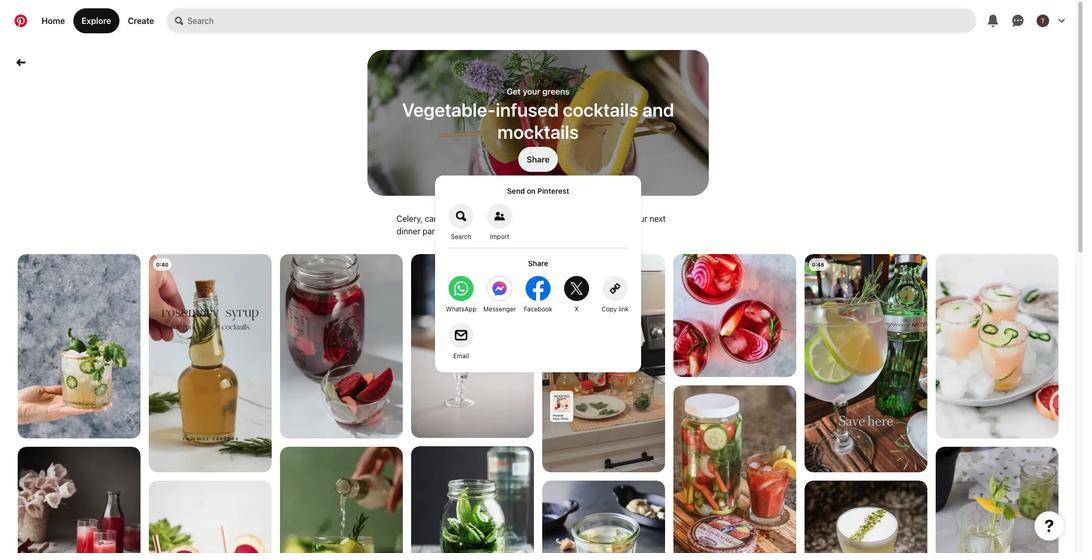 Task type: describe. For each thing, give the bounding box(es) containing it.
this contains an image of: beet-infused gin & tonic image
[[674, 254, 797, 377]]

cilantro-infused spicy jalapeno margarita with fresh lime juice and agave. make one-serving just for yourself or a pitcher for a crowd. image
[[18, 254, 141, 439]]

search icon image
[[175, 17, 183, 25]]

or
[[445, 226, 453, 236]]

Search text field
[[188, 8, 977, 33]]

create
[[128, 16, 154, 26]]

whatsapp
[[446, 305, 477, 312]]

email
[[454, 352, 469, 359]]

search
[[451, 233, 472, 240]]

goodness—try
[[513, 214, 567, 224]]

import
[[490, 233, 510, 240]]

this contains an image of: cozy up with a cup of warm cider & sage mocktail - a healthy, soothing sip of the season image
[[543, 254, 666, 472]]

share on twitter image
[[565, 276, 590, 301]]

explore
[[82, 16, 111, 26]]

mocktails
[[498, 121, 579, 143]]

this contains an image of: sesame by the sea cocktail recipe | punch image
[[805, 481, 928, 553]]

create link
[[120, 8, 163, 33]]

1 vertical spatial share
[[528, 259, 549, 268]]

share on email image
[[449, 323, 474, 348]]

random
[[461, 226, 490, 236]]

roasted garlic infused vodka image
[[543, 481, 666, 553]]

this white negroni recipe uses celery infused gin for an earthy spin on the original cocktail making for a delightfully bright and bitter drink. negroni week cocktail. #negroni #celery #celeryjuice #gin #gincocktail #craftcocktail #cocktailrecipe #drinkrecipe #negroniweek image
[[936, 447, 1059, 553]]

looking to elevate your coffee, mocktails and cocktails this summer? look no further, this easy to make rosemary syrup is perfect for summer drinks! image
[[149, 254, 272, 472]]

link
[[619, 305, 629, 312]]

terry turtle image
[[1037, 15, 1050, 27]]

greens
[[543, 86, 570, 96]]

pinterest
[[538, 187, 570, 195]]

one
[[569, 214, 583, 224]]

spicy cucumber mocktail - orchids + sweet tea image
[[280, 447, 403, 553]]

get your greens vegetable-infused cocktails and mocktails
[[402, 86, 675, 143]]

get
[[507, 86, 521, 96]]

carrot
[[425, 214, 448, 224]]

vegetable-
[[402, 98, 496, 121]]

send on pinterest
[[507, 187, 570, 195]]

send
[[507, 187, 525, 195]]

x
[[575, 305, 579, 312]]

dinner
[[397, 226, 421, 236]]

share button
[[519, 147, 558, 172]]

facebook
[[524, 305, 553, 312]]

this is a very easy gin cocktail recipe. rosemary cucumber citrus gin and tonic-vegetable infused cocktail-cocktails-gin and tonic recipe-gin image
[[805, 254, 928, 472]]

herbaceous
[[466, 214, 511, 224]]



Task type: locate. For each thing, give the bounding box(es) containing it.
this contains an image of: bloody mary vodka infusion image
[[674, 385, 797, 553]]

celery, carrot and herbaceous goodness—try one of these for your next dinner party or a random tuesday night.
[[397, 214, 666, 236]]

this contains an image of: lazy suzie - dill, cucumber and pinot grigio porthole infused cocktail | liquid culture image
[[411, 254, 534, 439]]

next
[[650, 214, 666, 224]]

your right get
[[523, 86, 541, 96]]

share on messenger image
[[487, 276, 512, 301]]

0 horizontal spatial your
[[523, 86, 541, 96]]

for
[[619, 214, 629, 224]]

this contains an image of: basil vodka (homemade infused vodka!) – a nerd cooks image
[[411, 446, 534, 553]]

and inside celery, carrot and herbaceous goodness—try one of these for your next dinner party or a random tuesday night.
[[450, 214, 464, 224]]

copy link
[[602, 305, 629, 312]]

night.
[[526, 226, 548, 236]]

share inside popup button
[[527, 154, 550, 164]]

maple beet shrub image
[[280, 254, 403, 439]]

party
[[423, 226, 443, 236]]

your right for
[[631, 214, 648, 224]]

1 horizontal spatial your
[[631, 214, 648, 224]]

0 horizontal spatial and
[[450, 214, 464, 224]]

infused
[[496, 98, 559, 121]]

explore link
[[73, 8, 120, 33]]

1 horizontal spatial and
[[643, 98, 675, 121]]

copy
[[602, 305, 617, 312]]

your inside get your greens vegetable-infused cocktails and mocktails
[[523, 86, 541, 96]]

this contains an image of: mezcal beet margarita image
[[149, 481, 272, 553]]

your
[[523, 86, 541, 96], [631, 214, 648, 224]]

home
[[42, 16, 65, 26]]

of
[[586, 214, 593, 224]]

your inside celery, carrot and herbaceous goodness—try one of these for your next dinner party or a random tuesday night.
[[631, 214, 648, 224]]

and inside get your greens vegetable-infused cocktails and mocktails
[[643, 98, 675, 121]]

vegetable-infused cocktails and mocktails image
[[368, 50, 709, 196]]

cocktails
[[563, 98, 639, 121]]

celery,
[[397, 214, 423, 224]]

0 vertical spatial your
[[523, 86, 541, 96]]

0 vertical spatial share
[[527, 154, 550, 164]]

0 vertical spatial and
[[643, 98, 675, 121]]

if you like the smoky flavor of mezcal, you'll love this mezcal paloma infused with jalapeño simple syrup! it's a smoky, spicy version of your favorite grapefruit and tequila cocktail. image
[[936, 254, 1059, 439]]

a
[[455, 226, 459, 236]]

1 vertical spatial your
[[631, 214, 648, 224]]

tuesday
[[492, 226, 524, 236]]

share up share on facebook icon
[[528, 259, 549, 268]]

list
[[0, 254, 1077, 553]]

home link
[[33, 8, 73, 33]]

and
[[643, 98, 675, 121], [450, 214, 464, 224]]

rhubarb rose infusion image
[[18, 447, 141, 553]]

messenger
[[484, 305, 516, 312]]

share down 'mocktails'
[[527, 154, 550, 164]]

these
[[595, 214, 616, 224]]

on
[[527, 187, 536, 195]]

share on facebook image
[[526, 276, 551, 301]]

1 vertical spatial and
[[450, 214, 464, 224]]

share
[[527, 154, 550, 164], [528, 259, 549, 268]]



Task type: vqa. For each thing, say whether or not it's contained in the screenshot.
With
no



